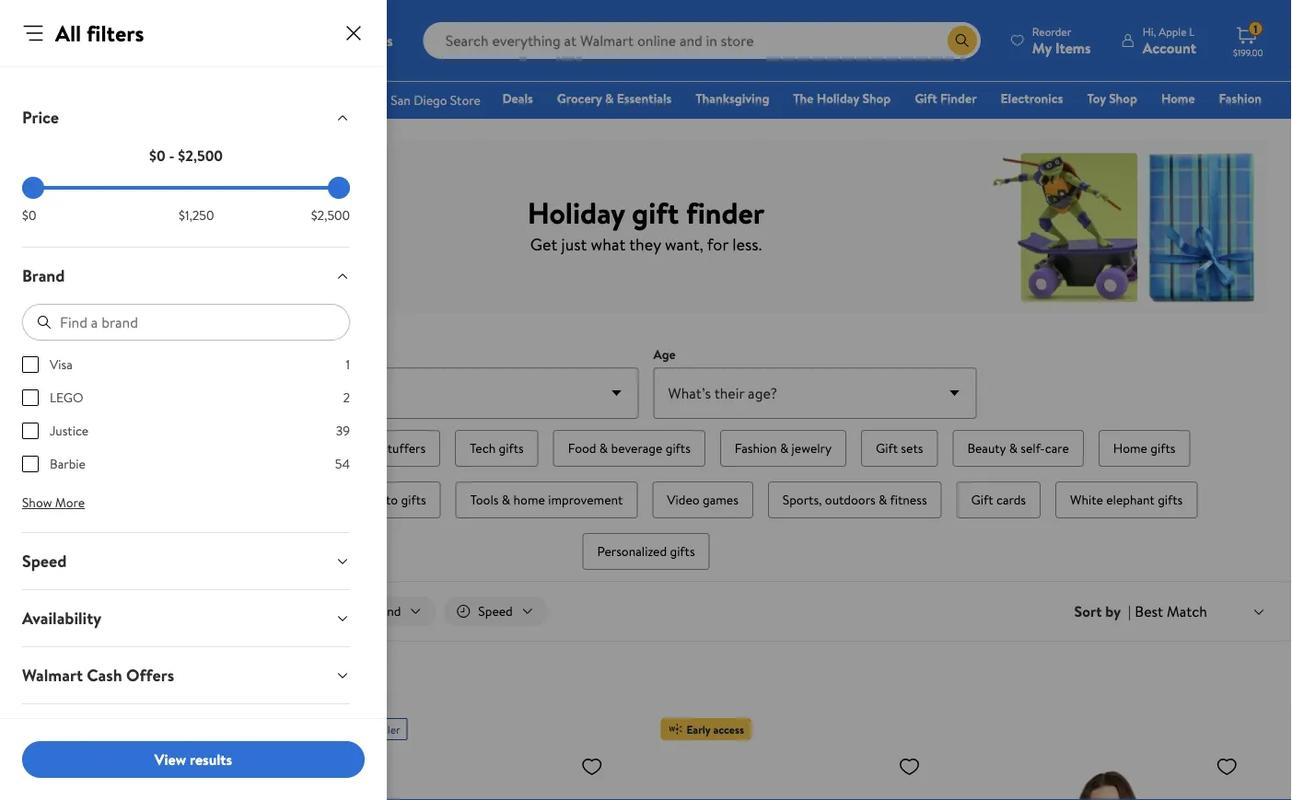 Task type: describe. For each thing, give the bounding box(es) containing it.
essentials
[[617, 89, 672, 107]]

brand button
[[7, 248, 365, 304]]

gift
[[632, 192, 679, 233]]

toy
[[1087, 89, 1106, 107]]

white elephant gifts button
[[1055, 482, 1197, 518]]

thanksgiving link
[[687, 88, 777, 108]]

all filters dialog
[[0, 0, 387, 800]]

gift for gift sets
[[876, 439, 898, 457]]

video games button
[[652, 482, 753, 518]]

outdoors
[[825, 491, 876, 509]]

beauty & self-care list item
[[949, 426, 1087, 471]]

best for the '($27 value) mario badescu mini mist collection 5-piece holiday gift set' image
[[351, 722, 372, 737]]

home gifts button
[[1098, 430, 1190, 467]]

tech gifts
[[470, 439, 524, 457]]

1 horizontal spatial $2,500
[[311, 206, 350, 224]]

price for price
[[22, 106, 59, 129]]

home gifts
[[1113, 439, 1175, 457]]

Find a brand search field
[[22, 304, 350, 341]]

tech gifts list item
[[451, 426, 542, 471]]

sort by |
[[1074, 601, 1131, 622]]

personalized gifts button
[[582, 533, 710, 570]]

electronics
[[1001, 89, 1063, 107]]

video
[[667, 491, 700, 509]]

fashion & jewelry
[[735, 439, 832, 457]]

Search search field
[[423, 22, 981, 59]]

finder
[[686, 192, 765, 233]]

gift for gift finder
[[915, 89, 937, 107]]

& for gifts
[[52, 27, 61, 45]]

early
[[687, 722, 710, 737]]

one debit link
[[1112, 114, 1191, 134]]

gift finder (1000+)
[[22, 655, 165, 681]]

speed
[[22, 550, 67, 573]]

fashion & jewelry button
[[720, 430, 846, 467]]

beauty
[[967, 439, 1006, 457]]

& for beauty
[[1009, 439, 1018, 457]]

results
[[190, 749, 232, 770]]

apple airpods pro (2nd generation) - lightning image
[[661, 748, 928, 800]]

gift finder link
[[906, 88, 985, 108]]

gifts for tech gifts
[[499, 439, 524, 457]]

auto gifts
[[371, 491, 426, 509]]

food & beverage gifts list item
[[549, 426, 709, 471]]

just
[[561, 233, 587, 256]]

price button
[[7, 89, 365, 146]]

cards
[[996, 491, 1026, 509]]

all filters inside dialog
[[55, 17, 144, 48]]

gifts right beverage
[[666, 439, 691, 457]]

grocery
[[557, 89, 602, 107]]

justice
[[50, 422, 89, 440]]

fashion for fashion registry
[[1219, 89, 1262, 107]]

all filters button
[[22, 597, 128, 626]]

gift sets list item
[[857, 426, 941, 471]]

beverage
[[611, 439, 662, 457]]

video games list item
[[649, 478, 757, 522]]

& inside "button"
[[879, 491, 887, 509]]

early access
[[687, 722, 744, 737]]

for
[[707, 233, 728, 256]]

gift cards
[[971, 491, 1026, 509]]

sports, outdoors & fitness
[[783, 491, 927, 509]]

$1,250
[[179, 206, 214, 224]]

walmart+ link
[[1198, 114, 1270, 134]]

view results
[[155, 749, 232, 770]]

fashion & jewelry list item
[[716, 426, 850, 471]]

elephant
[[1106, 491, 1155, 509]]

games
[[703, 491, 738, 509]]

2
[[343, 389, 350, 407]]

brand
[[22, 264, 65, 287]]

view
[[155, 749, 186, 770]]

$0 range field
[[22, 186, 350, 190]]

white elephant gifts list item
[[1052, 478, 1201, 522]]

self-
[[1021, 439, 1045, 457]]

add to favorites list, ($27 value) mario badescu mini mist collection 5-piece holiday gift set image
[[581, 755, 603, 778]]

0 horizontal spatial $2,500
[[178, 146, 223, 166]]

filters inside button
[[75, 602, 107, 620]]

39
[[336, 422, 350, 440]]

seller for the '($27 value) mario badescu mini mist collection 5-piece holiday gift set' image
[[375, 722, 400, 737]]

want,
[[665, 233, 703, 256]]

-
[[169, 146, 174, 166]]

1 inside brand group
[[346, 355, 350, 373]]

view results button
[[22, 741, 365, 778]]

brand group
[[22, 355, 350, 488]]

gifts for auto gifts
[[401, 491, 426, 509]]

gifts right elephant
[[1158, 491, 1183, 509]]

gifts
[[22, 27, 49, 45]]

stocking stuffers list item
[[312, 426, 444, 471]]

onn. 32 class hd (720p) led roku smart tv (100012589) image
[[26, 748, 293, 800]]

gift right /
[[130, 27, 152, 45]]

fashion registry
[[1050, 89, 1262, 133]]

($27 value) mario badescu mini mist collection 5-piece holiday gift set image
[[343, 748, 610, 800]]

all filters inside all filters button
[[57, 602, 107, 620]]

improvement
[[548, 491, 623, 509]]

barbie
[[50, 455, 86, 473]]

|
[[1128, 601, 1131, 622]]

gift cards list item
[[953, 478, 1044, 522]]

get
[[530, 233, 557, 256]]

gift ideas link
[[130, 27, 184, 45]]

$0 for $0
[[22, 206, 36, 224]]

grocery & essentials link
[[549, 88, 680, 108]]

best seller for the '($27 value) mario badescu mini mist collection 5-piece holiday gift set' image
[[351, 722, 400, 737]]

close panel image
[[343, 22, 365, 44]]

online
[[165, 694, 203, 715]]

stocking stuffers button
[[316, 430, 440, 467]]

deals link
[[494, 88, 541, 108]]

add to favorites list, apple airpods pro (2nd generation) - lightning image
[[898, 755, 920, 778]]

holiday gift finder image
[[26, 140, 1266, 314]]

sets
[[901, 439, 923, 457]]

visa
[[50, 355, 73, 373]]

gift sets button
[[861, 430, 938, 467]]

white elephant gifts
[[1070, 491, 1183, 509]]

show more
[[22, 494, 85, 512]]



Task type: locate. For each thing, give the bounding box(es) containing it.
tools & home improvement button
[[456, 482, 637, 518]]

price inside dropdown button
[[22, 106, 59, 129]]

price for price when purchased online
[[22, 694, 55, 715]]

0 vertical spatial finder
[[940, 89, 977, 107]]

product category
[[22, 721, 151, 744]]

registry inside fashion registry
[[1050, 115, 1097, 133]]

food
[[568, 439, 596, 457]]

more
[[55, 494, 85, 512]]

$0 up brand
[[22, 206, 36, 224]]

availability
[[22, 607, 101, 630]]

shop left gift finder
[[862, 89, 891, 107]]

0 horizontal spatial 1
[[346, 355, 350, 373]]

gift finder
[[915, 89, 977, 107]]

1 best seller from the left
[[33, 722, 83, 737]]

2 best seller from the left
[[351, 722, 400, 737]]

one
[[1120, 115, 1148, 133]]

1 horizontal spatial 1
[[1253, 21, 1257, 37]]

& left fitness
[[879, 491, 887, 509]]

$199.00
[[1233, 46, 1263, 58]]

None checkbox
[[22, 356, 39, 373], [22, 456, 39, 472], [22, 356, 39, 373], [22, 456, 39, 472]]

gift inside "button"
[[876, 439, 898, 457]]

gift for gift cards
[[971, 491, 993, 509]]

1 vertical spatial all
[[57, 602, 72, 620]]

gift sets
[[876, 439, 923, 457]]

0 vertical spatial all filters
[[55, 17, 144, 48]]

age
[[653, 345, 676, 363]]

shop right toy
[[1109, 89, 1137, 107]]

1 vertical spatial registry
[[1050, 115, 1097, 133]]

registry left /
[[64, 27, 111, 45]]

gifts & registry / gift ideas
[[22, 27, 184, 45]]

debit
[[1151, 115, 1183, 133]]

gift down the availability
[[22, 655, 54, 681]]

None checkbox
[[22, 390, 39, 406], [22, 423, 39, 439], [22, 390, 39, 406], [22, 423, 39, 439]]

tech
[[470, 439, 496, 457]]

0 horizontal spatial home
[[1113, 439, 1147, 457]]

add to favorites list, no boundaries juniors plaid faux sherpa shacket, sizes xs-xxxl image
[[1216, 755, 1238, 778]]

0 horizontal spatial fashion
[[735, 439, 777, 457]]

finder up when
[[59, 655, 111, 681]]

personalized
[[597, 542, 667, 560]]

$0 for $0 - $2,500
[[149, 146, 165, 166]]

0 vertical spatial $0
[[149, 146, 165, 166]]

1 vertical spatial 1
[[346, 355, 350, 373]]

1 horizontal spatial shop
[[1109, 89, 1137, 107]]

gifts right "tech"
[[499, 439, 524, 457]]

walmart image
[[29, 26, 149, 55]]

group
[[66, 426, 1226, 574]]

price
[[22, 106, 59, 129], [22, 694, 55, 715]]

what
[[591, 233, 626, 256]]

0 horizontal spatial seller
[[57, 722, 83, 737]]

1 vertical spatial $0
[[22, 206, 36, 224]]

gifts for personalized gifts
[[670, 542, 695, 560]]

fashion inside button
[[735, 439, 777, 457]]

when
[[58, 694, 92, 715]]

legal information image
[[211, 697, 226, 712]]

filters inside dialog
[[86, 17, 144, 48]]

care
[[1045, 439, 1069, 457]]

walmart
[[22, 664, 83, 687]]

1 vertical spatial fashion
[[735, 439, 777, 457]]

auto gifts button
[[356, 482, 441, 518]]

1 up $199.00
[[1253, 21, 1257, 37]]

fashion
[[1219, 89, 1262, 107], [735, 439, 777, 457]]

personalized gifts list item
[[579, 530, 713, 574]]

cash
[[87, 664, 122, 687]]

fashion left jewelry
[[735, 439, 777, 457]]

$2500 range field
[[22, 186, 350, 190]]

add to favorites list, onn. 32 class hd (720p) led roku smart tv (100012589) image
[[263, 755, 285, 778]]

video games
[[667, 491, 738, 509]]

& for grocery
[[605, 89, 614, 107]]

all down "speed"
[[57, 602, 72, 620]]

0 horizontal spatial holiday
[[527, 192, 625, 233]]

walmart cash offers button
[[7, 647, 365, 704]]

persona
[[316, 345, 360, 363]]

group containing stocking stuffers
[[66, 426, 1226, 574]]

2 best from the left
[[351, 722, 372, 737]]

gifts right auto
[[401, 491, 426, 509]]

all right gifts
[[55, 17, 81, 48]]

finder for gift finder (1000+)
[[59, 655, 111, 681]]

sports,
[[783, 491, 822, 509]]

& right grocery in the top left of the page
[[605, 89, 614, 107]]

category
[[84, 721, 151, 744]]

& right the food
[[599, 439, 608, 457]]

tech gifts button
[[455, 430, 538, 467]]

1 up 2
[[346, 355, 350, 373]]

1 horizontal spatial fashion
[[1219, 89, 1262, 107]]

1 horizontal spatial home
[[1161, 89, 1195, 107]]

grocery & essentials
[[557, 89, 672, 107]]

2 price from the top
[[22, 694, 55, 715]]

white
[[1070, 491, 1103, 509]]

& left jewelry
[[780, 439, 789, 457]]

sort
[[1074, 601, 1102, 622]]

gifts up elephant
[[1150, 439, 1175, 457]]

offers
[[126, 664, 174, 687]]

tools
[[470, 491, 499, 509]]

home link
[[1153, 88, 1203, 108]]

stocking
[[331, 439, 379, 457]]

gift right the holiday shop link
[[915, 89, 937, 107]]

1 vertical spatial finder
[[59, 655, 111, 681]]

food & beverage gifts
[[568, 439, 691, 457]]

0 vertical spatial holiday
[[817, 89, 859, 107]]

price down gifts
[[22, 106, 59, 129]]

1 vertical spatial $2,500
[[311, 206, 350, 224]]

& for fashion
[[780, 439, 789, 457]]

all
[[55, 17, 81, 48], [57, 602, 72, 620]]

1 price from the top
[[22, 106, 59, 129]]

best seller for onn. 32 class hd (720p) led roku smart tv (100012589) image
[[33, 722, 83, 737]]

stocking stuffers
[[331, 439, 426, 457]]

seller for onn. 32 class hd (720p) led roku smart tv (100012589) image
[[57, 722, 83, 737]]

registry link
[[1041, 114, 1105, 134]]

1 horizontal spatial best seller
[[351, 722, 400, 737]]

best seller
[[33, 722, 83, 737], [351, 722, 400, 737]]

0 horizontal spatial finder
[[59, 655, 111, 681]]

2 shop from the left
[[1109, 89, 1137, 107]]

0 vertical spatial home
[[1161, 89, 1195, 107]]

ideas
[[155, 27, 184, 45]]

shop
[[862, 89, 891, 107], [1109, 89, 1137, 107]]

0 vertical spatial price
[[22, 106, 59, 129]]

0 horizontal spatial registry
[[64, 27, 111, 45]]

gifts inside "button"
[[670, 542, 695, 560]]

gifts right personalized
[[670, 542, 695, 560]]

product
[[22, 721, 80, 744]]

(1000+)
[[114, 659, 165, 680]]

show more button
[[7, 488, 100, 518]]

1 best from the left
[[33, 722, 54, 737]]

1 vertical spatial all filters
[[57, 602, 107, 620]]

gifts for home gifts
[[1150, 439, 1175, 457]]

0 vertical spatial $2,500
[[178, 146, 223, 166]]

1
[[1253, 21, 1257, 37], [346, 355, 350, 373]]

holiday inside the holiday gift finder get just what they want, for less.
[[527, 192, 625, 233]]

gift
[[130, 27, 152, 45], [915, 89, 937, 107], [876, 439, 898, 457], [971, 491, 993, 509], [22, 655, 54, 681]]

home inside button
[[1113, 439, 1147, 457]]

access
[[713, 722, 744, 737]]

& right gifts
[[52, 27, 61, 45]]

they
[[629, 233, 661, 256]]

1 horizontal spatial $0
[[149, 146, 165, 166]]

the holiday shop
[[793, 89, 891, 107]]

1 vertical spatial holiday
[[527, 192, 625, 233]]

Walmart Site-Wide search field
[[423, 22, 981, 59]]

home up elephant
[[1113, 439, 1147, 457]]

tools & home improvement
[[470, 491, 623, 509]]

finder for gift finder
[[940, 89, 977, 107]]

fitness
[[890, 491, 927, 509]]

2 seller from the left
[[375, 722, 400, 737]]

0 vertical spatial filters
[[86, 17, 144, 48]]

best
[[33, 722, 54, 737], [351, 722, 372, 737]]

finder left electronics
[[940, 89, 977, 107]]

& for food
[[599, 439, 608, 457]]

0 horizontal spatial best seller
[[33, 722, 83, 737]]

gift inside "button"
[[971, 491, 993, 509]]

gift left 'sets'
[[876, 439, 898, 457]]

$0 left -
[[149, 146, 165, 166]]

beauty & self-care
[[967, 439, 1069, 457]]

0 horizontal spatial $0
[[22, 206, 36, 224]]

the
[[793, 89, 814, 107]]

toy shop link
[[1079, 88, 1145, 108]]

tools & home improvement list item
[[452, 478, 641, 522]]

1 horizontal spatial best
[[351, 722, 372, 737]]

sort and filter section element
[[0, 582, 1292, 641]]

0 vertical spatial all
[[55, 17, 81, 48]]

gifts
[[499, 439, 524, 457], [666, 439, 691, 457], [1150, 439, 1175, 457], [401, 491, 426, 509], [1158, 491, 1183, 509], [670, 542, 695, 560]]

fashion up walmart+ link
[[1219, 89, 1262, 107]]

purchased
[[96, 694, 161, 715]]

electronics link
[[992, 88, 1071, 108]]

seller
[[57, 722, 83, 737], [375, 722, 400, 737]]

price when purchased online
[[22, 694, 203, 715]]

all inside button
[[57, 602, 72, 620]]

food & beverage gifts button
[[553, 430, 705, 467]]

& left self-
[[1009, 439, 1018, 457]]

home for home gifts
[[1113, 439, 1147, 457]]

54
[[335, 455, 350, 473]]

personalized gifts
[[597, 542, 695, 560]]

& inside 'button'
[[599, 439, 608, 457]]

0 horizontal spatial best
[[33, 722, 54, 737]]

no boundaries juniors plaid faux sherpa shacket, sizes xs-xxxl image
[[978, 748, 1245, 800]]

gift for gift finder (1000+)
[[22, 655, 54, 681]]

all inside dialog
[[55, 17, 81, 48]]

1 horizontal spatial finder
[[940, 89, 977, 107]]

home up debit
[[1161, 89, 1195, 107]]

1 vertical spatial price
[[22, 694, 55, 715]]

holiday gift finder get just what they want, for less.
[[527, 192, 765, 256]]

auto gifts list item
[[352, 478, 444, 522]]

0 horizontal spatial shop
[[862, 89, 891, 107]]

home for home
[[1161, 89, 1195, 107]]

gift left cards
[[971, 491, 993, 509]]

sponsored
[[1201, 78, 1251, 93]]

1 seller from the left
[[57, 722, 83, 737]]

0 vertical spatial registry
[[64, 27, 111, 45]]

availability button
[[7, 590, 365, 646]]

by
[[1105, 601, 1121, 622]]

$0 - $2,500
[[149, 146, 223, 166]]

best for onn. 32 class hd (720p) led roku smart tv (100012589) image
[[33, 722, 54, 737]]

sports, outdoors & fitness list item
[[764, 478, 945, 522]]

fashion for fashion & jewelry
[[735, 439, 777, 457]]

stuffers
[[382, 439, 426, 457]]

& for tools
[[502, 491, 510, 509]]

1 horizontal spatial holiday
[[817, 89, 859, 107]]

lego
[[50, 389, 83, 407]]

1 horizontal spatial seller
[[375, 722, 400, 737]]

1 vertical spatial home
[[1113, 439, 1147, 457]]

0 vertical spatial fashion
[[1219, 89, 1262, 107]]

0 vertical spatial 1
[[1253, 21, 1257, 37]]

deals
[[502, 89, 533, 107]]

fashion inside fashion registry
[[1219, 89, 1262, 107]]

$2,500
[[178, 146, 223, 166], [311, 206, 350, 224]]

1 horizontal spatial registry
[[1050, 115, 1097, 133]]

home gifts list item
[[1095, 426, 1194, 471]]

registry down toy
[[1050, 115, 1097, 133]]

less.
[[732, 233, 762, 256]]

& inside list item
[[1009, 439, 1018, 457]]

& right tools
[[502, 491, 510, 509]]

price up the product
[[22, 694, 55, 715]]

1 vertical spatial filters
[[75, 602, 107, 620]]

gift cards button
[[956, 482, 1041, 518]]

jewelry
[[792, 439, 832, 457]]

fashion link
[[1211, 88, 1270, 108]]

1 shop from the left
[[862, 89, 891, 107]]



Task type: vqa. For each thing, say whether or not it's contained in the screenshot.


